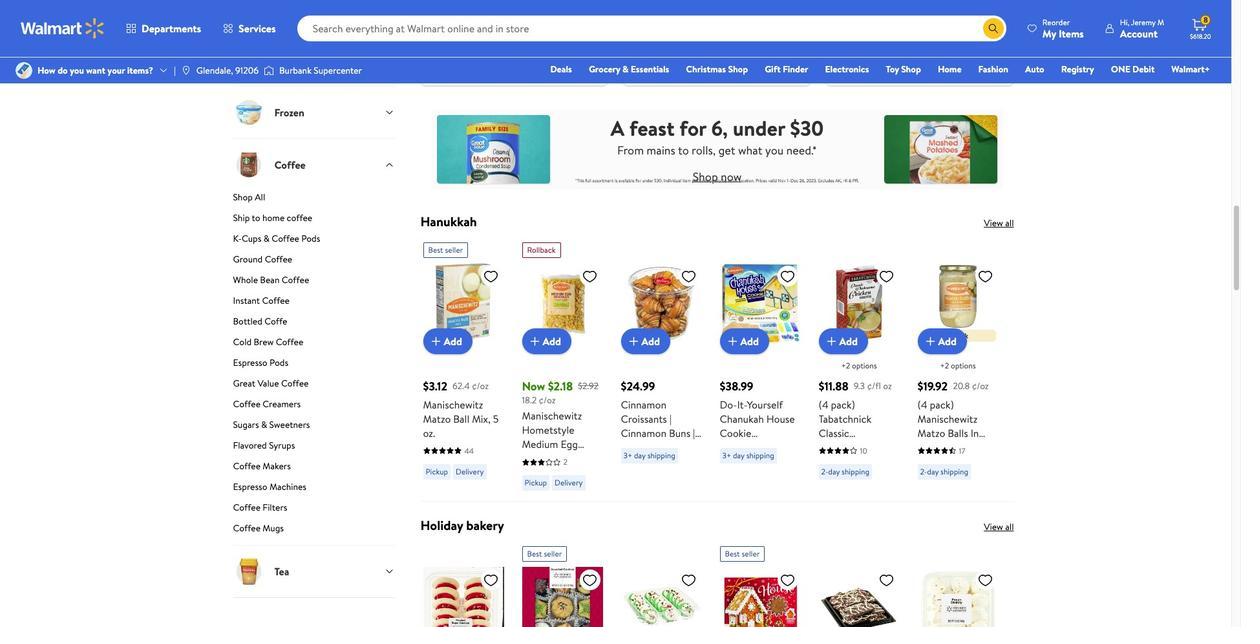 Task type: locate. For each thing, give the bounding box(es) containing it.
cinnamon up approx at the bottom of page
[[621, 426, 667, 440]]

home link
[[933, 62, 968, 76]]

2 vertical spatial cinnamon
[[621, 483, 667, 497]]

coffee
[[275, 158, 306, 172], [272, 232, 299, 245], [265, 253, 292, 266], [282, 274, 309, 287], [262, 294, 290, 307], [276, 336, 304, 349], [281, 377, 309, 390], [233, 398, 261, 411], [233, 460, 261, 473], [233, 501, 261, 514], [233, 522, 261, 535]]

oz. right fl at the bottom of page
[[843, 469, 856, 483]]

manischewitz inside $19.92 20.8 ¢/oz (4 pack) manischewitz matzo balls in broth, 24 oz
[[918, 412, 978, 426]]

2 +2 from the left
[[941, 360, 950, 371]]

1 horizontal spatial whole
[[720, 540, 749, 554]]

add up $2.18
[[543, 334, 561, 348]]

1 view all from the top
[[985, 217, 1015, 229]]

now down watch
[[464, 59, 480, 72]]

view up add to favorites list, (4 pack) manischewitz matzo balls in broth, 24 oz image
[[985, 217, 1004, 229]]

shop
[[442, 59, 462, 72], [645, 59, 665, 72], [848, 59, 868, 72], [729, 63, 748, 76], [902, 63, 922, 76], [693, 169, 718, 185], [233, 191, 253, 204]]

now down "toppings."
[[870, 59, 887, 72]]

0 horizontal spatial whole
[[233, 274, 258, 287]]

¢/oz inside now $2.18 $2.92 18.2 ¢/oz manischewitz hometstyle medium egg noodles, 12oz
[[539, 394, 556, 407]]

$618.20
[[1191, 32, 1212, 41]]

(4
[[819, 398, 829, 412], [918, 398, 928, 412]]

1 vertical spatial espresso
[[233, 481, 268, 494]]

add to cart image up $11.88
[[824, 334, 840, 349]]

1 vertical spatial the
[[773, 526, 788, 540]]

3+ up rugelach
[[624, 450, 633, 461]]

1 view from the top
[[985, 217, 1004, 229]]

0 vertical spatial hanukkah
[[421, 213, 477, 230]]

view all link up add to favorites list, freshness guaranteed pecan divinity candy, 12 oz image
[[985, 521, 1015, 534]]

whole up instant
[[233, 274, 258, 287]]

2 croissants from the top
[[621, 497, 667, 511]]

add to cart image
[[429, 334, 444, 349], [527, 334, 543, 349], [626, 334, 642, 349], [725, 334, 741, 349], [824, 334, 840, 349]]

bakery
[[655, 540, 685, 554]]

0 vertical spatial delivery
[[456, 466, 484, 477]]

1 vertical spatial delivery
[[555, 478, 583, 489]]

0 horizontal spatial 2-day shipping
[[822, 466, 870, 477]]

1 horizontal spatial oz.
[[843, 469, 856, 483]]

2 options from the left
[[951, 360, 976, 371]]

view for holiday bakery
[[985, 521, 1004, 534]]

3+ day shipping up rugelach
[[624, 450, 676, 461]]

¢/oz right the 18.2
[[539, 394, 556, 407]]

add to cart image for +2 options
[[824, 334, 840, 349]]

add to favorites list, manischewitz hometstyle medium egg noodles, 12oz image
[[582, 268, 598, 284]]

2 list item from the left
[[616, 0, 819, 85]]

1 horizontal spatial nut
[[763, 483, 781, 497]]

& inside $24.99 cinnamon croissants | cinnamon buns | breakfast pastry | approx 20 rugelach pastries cinnamon croissants | no coloring added | dairy & nut free | stern's bakery (club size - 19 oz)
[[648, 526, 654, 540]]

free
[[677, 526, 697, 540]]

0 vertical spatial -
[[886, 455, 890, 469]]

20
[[656, 455, 668, 469]]

2 espresso from the top
[[233, 481, 268, 494]]

freshness guaranteed frosted sugar cookies, 13.5 oz, 10 count image
[[423, 567, 504, 627]]

shop now link
[[693, 169, 742, 185]]

all for holiday bakery
[[1006, 521, 1015, 534]]

frozen button
[[233, 86, 395, 139]]

1 horizontal spatial options
[[951, 360, 976, 371]]

add to cart image up the now
[[527, 334, 543, 349]]

8
[[1204, 14, 1209, 25]]

matzo
[[423, 412, 451, 426], [918, 426, 946, 440]]

seller for freshness guaranteed assorted christmas cookies, 21 oz, 45 count image
[[544, 549, 562, 560]]

1 vertical spatial home
[[263, 212, 285, 225]]

6 add from the left
[[939, 334, 957, 348]]

0 horizontal spatial +2 options
[[842, 360, 877, 371]]

2 horizontal spatial manischewitz
[[918, 412, 978, 426]]

add to favorites list, (4 pack) manischewitz matzo balls in broth, 24 oz image
[[978, 268, 994, 284]]

1 horizontal spatial for
[[757, 526, 770, 540]]

2 view all from the top
[[985, 521, 1015, 534]]

$30
[[791, 114, 824, 142]]

1 vertical spatial croissants
[[621, 497, 667, 511]]

 image left glendale, on the left top of page
[[181, 65, 191, 76]]

2 3+ day shipping from the left
[[723, 450, 775, 461]]

ship to home coffee link
[[233, 212, 395, 230]]

view all up add to favorites list, freshness guaranteed pecan divinity candy, 12 oz image
[[985, 521, 1015, 534]]

espresso machines
[[233, 481, 307, 494]]

added
[[663, 511, 692, 526]]

product group containing $3.12
[[423, 237, 504, 496]]

add
[[444, 334, 463, 348], [543, 334, 561, 348], [642, 334, 660, 348], [741, 334, 759, 348], [840, 334, 858, 348], [939, 334, 957, 348]]

| right added
[[694, 511, 696, 526]]

home right "experience"
[[749, 19, 771, 32]]

breakfast
[[621, 440, 664, 455]]

1 cinnamon from the top
[[621, 398, 667, 412]]

0 vertical spatial croissants
[[621, 412, 667, 426]]

instant coffee link
[[233, 294, 395, 313]]

best seller up manischewitz matzo ball mix, 5 oz. image
[[429, 244, 463, 255]]

| right "pastry"
[[696, 440, 699, 455]]

0 vertical spatial to
[[678, 142, 689, 159]]

1 horizontal spatial pickup
[[525, 478, 547, 489]]

options up 20.8
[[951, 360, 976, 371]]

0 vertical spatial pods
[[302, 232, 320, 245]]

best seller down activity
[[725, 549, 760, 560]]

1 vertical spatial pickup
[[525, 478, 547, 489]]

manischewitz for $19.92
[[918, 412, 978, 426]]

1 add button from the left
[[423, 328, 473, 354]]

now
[[522, 378, 545, 394]]

coffee down ship to home coffee
[[272, 232, 299, 245]]

croissants down rugelach
[[621, 497, 667, 511]]

2 all from the top
[[1006, 521, 1015, 534]]

1 2-day shipping from the left
[[822, 466, 870, 477]]

0 horizontal spatial oz.
[[423, 426, 435, 440]]

add to cart image
[[923, 334, 939, 349]]

add button up the now
[[522, 328, 572, 354]]

1 vertical spatial whole
[[720, 540, 749, 554]]

cinnamon up coloring
[[621, 483, 667, 497]]

1 horizontal spatial the
[[773, 526, 788, 540]]

best seller up freshness guaranteed assorted christmas cookies, 21 oz, 45 count image
[[527, 549, 562, 560]]

debit
[[1133, 63, 1155, 76]]

0 vertical spatial whole
[[233, 274, 258, 287]]

3 cinnamon from the top
[[621, 483, 667, 497]]

account
[[1121, 26, 1158, 40]]

2 horizontal spatial seller
[[742, 549, 760, 560]]

fun
[[745, 497, 762, 511]]

add to cart image up $24.99
[[626, 334, 642, 349]]

espresso inside "link"
[[233, 481, 268, 494]]

0 horizontal spatial ¢/oz
[[472, 379, 489, 392]]

2 2- from the left
[[921, 466, 928, 477]]

home up k-cups & coffee pods
[[263, 212, 285, 225]]

0 vertical spatial oz
[[884, 379, 892, 392]]

view all for holiday bakery
[[985, 521, 1015, 534]]

1 add to cart image from the left
[[429, 334, 444, 349]]

pods down the ship to home coffee link
[[302, 232, 320, 245]]

0 horizontal spatial the
[[657, 19, 670, 32]]

oz inside the $11.88 9.3 ¢/fl oz (4 pack) tabatchnick classic wholesome chicken broth - 32 fl oz.
[[884, 379, 892, 392]]

espresso pods
[[233, 357, 289, 370]]

pickup up holiday in the bottom of the page
[[426, 466, 448, 477]]

deals
[[551, 63, 572, 76]]

0 vertical spatial oz.
[[423, 426, 435, 440]]

seller up freshness guaranteed assorted christmas cookies, 21 oz, 45 count image
[[544, 549, 562, 560]]

home
[[749, 19, 771, 32], [263, 212, 285, 225]]

 image
[[16, 62, 32, 79], [181, 65, 191, 76]]

2 view from the top
[[985, 521, 1004, 534]]

add button up $11.88
[[819, 328, 869, 354]]

add up 20.8
[[939, 334, 957, 348]]

hot
[[916, 19, 930, 32]]

2-
[[822, 466, 829, 477], [921, 466, 928, 477]]

add button for manischewitz matzo ball mix, 5 oz. image
[[423, 328, 473, 354]]

matzo left ball
[[423, 412, 451, 426]]

0 horizontal spatial your
[[108, 64, 125, 77]]

+2 up $11.88
[[842, 360, 851, 371]]

reorder
[[1043, 16, 1071, 27]]

¢/oz for $3.12
[[472, 379, 489, 392]]

1 horizontal spatial 2-day shipping
[[921, 466, 969, 477]]

+2 options for $11.88
[[842, 360, 877, 371]]

manischewitz down the 18.2
[[522, 409, 582, 423]]

1 vertical spatial cinnamon
[[621, 426, 667, 440]]

shop now down place.
[[442, 59, 480, 72]]

theater
[[672, 19, 701, 32]]

1 2- from the left
[[822, 466, 829, 477]]

3 add from the left
[[642, 334, 660, 348]]

now down "get"
[[721, 169, 742, 185]]

20.8
[[954, 379, 970, 392]]

1 horizontal spatial (4
[[918, 398, 928, 412]]

product group
[[423, 237, 504, 496], [522, 237, 603, 496], [621, 237, 702, 568], [720, 237, 801, 554], [819, 237, 900, 496], [918, 237, 999, 496], [423, 542, 504, 627], [522, 542, 603, 627], [720, 542, 801, 627]]

shop left all
[[233, 191, 253, 204]]

view all for hanukkah
[[985, 217, 1015, 229]]

essentials
[[631, 63, 670, 76]]

0 vertical spatial your
[[457, 19, 475, 32]]

product group containing $24.99
[[621, 237, 702, 568]]

0 horizontal spatial oz
[[884, 379, 892, 392]]

pods up 'great value coffee'
[[270, 357, 289, 370]]

0 horizontal spatial nut
[[657, 526, 674, 540]]

1 options from the left
[[852, 360, 877, 371]]

0 horizontal spatial matzo
[[423, 412, 451, 426]]

10
[[861, 446, 868, 457]]

1 vertical spatial view all
[[985, 521, 1015, 534]]

add up 9.3 on the right bottom of the page
[[840, 334, 858, 348]]

add to favorites list, manischewitz matzo ball mix, 5 oz. image
[[483, 268, 499, 284]]

add up the $38.99
[[741, 334, 759, 348]]

machines
[[270, 481, 307, 494]]

whole inside $38.99 do-it-yourself chanukah house cookie decorating kit by manischewitz, easy build tray included, nut free, fun hanukkah activity for the whole family!
[[720, 540, 749, 554]]

best for freshness guaranteed assorted christmas cookies, 21 oz, 45 count image
[[527, 549, 542, 560]]

0 horizontal spatial pods
[[270, 357, 289, 370]]

watch
[[477, 19, 501, 32]]

bottled coffe
[[233, 315, 287, 328]]

2 horizontal spatial best
[[725, 549, 740, 560]]

1 view all link from the top
[[985, 217, 1015, 229]]

shop now down favorite
[[848, 59, 887, 72]]

0 horizontal spatial +2
[[842, 360, 851, 371]]

shop inside shop all link
[[233, 191, 253, 204]]

let them customize hot drinks with their favorite toppings.
[[837, 19, 995, 46]]

2 +2 options from the left
[[941, 360, 976, 371]]

add for manischewitz matzo ball mix, 5 oz. image
[[444, 334, 463, 348]]

list item
[[413, 0, 616, 85], [616, 0, 819, 85], [819, 0, 1022, 85]]

 image
[[264, 64, 274, 77]]

add to favorites list, freshness guaranteed pecan divinity candy, 12 oz image
[[978, 573, 994, 589]]

1 horizontal spatial pack)
[[930, 398, 955, 412]]

1 pack) from the left
[[832, 398, 856, 412]]

dairy
[[621, 526, 645, 540]]

best for freshness guaranteed christmas gingerbread house kit, 35.3 oz, 1 count 'image' at the right bottom of the page
[[725, 549, 740, 560]]

one debit
[[1112, 63, 1155, 76]]

1 horizontal spatial 2-
[[921, 466, 928, 477]]

options
[[852, 360, 877, 371], [951, 360, 976, 371]]

0 vertical spatial cinnamon
[[621, 398, 667, 412]]

+2 options up 9.3 on the right bottom of the page
[[842, 360, 877, 371]]

1 vertical spatial pods
[[270, 357, 289, 370]]

0 horizontal spatial 3+ day shipping
[[624, 450, 676, 461]]

manischewitz
[[423, 398, 483, 412], [522, 409, 582, 423], [918, 412, 978, 426]]

yourself
[[747, 398, 784, 412]]

cinnamon down $24.99
[[621, 398, 667, 412]]

favorite
[[837, 33, 868, 46]]

with
[[957, 19, 974, 32]]

ground coffee link
[[233, 253, 395, 271]]

2 view all link from the top
[[985, 521, 1015, 534]]

0 horizontal spatial  image
[[16, 62, 32, 79]]

shop now for the
[[645, 59, 684, 72]]

2-day shipping
[[822, 466, 870, 477], [921, 466, 969, 477]]

& right dairy
[[648, 526, 654, 540]]

(4 pack) manischewitz matzo balls in broth, 24 oz image
[[918, 263, 999, 344]]

house
[[767, 412, 795, 426]]

&
[[623, 63, 629, 76], [264, 232, 270, 245], [261, 419, 267, 432], [648, 526, 654, 540]]

coffee up coffe
[[262, 294, 290, 307]]

sugars
[[233, 419, 259, 432]]

1 horizontal spatial -
[[886, 455, 890, 469]]

for left the "6,"
[[680, 114, 707, 142]]

nut inside $38.99 do-it-yourself chanukah house cookie decorating kit by manischewitz, easy build tray included, nut free, fun hanukkah activity for the whole family!
[[763, 483, 781, 497]]

pickup
[[426, 466, 448, 477], [525, 478, 547, 489]]

add for (4 pack) manischewitz matzo balls in broth, 24 oz image
[[939, 334, 957, 348]]

in
[[971, 426, 980, 440]]

1 vertical spatial to
[[252, 212, 260, 225]]

1 add from the left
[[444, 334, 463, 348]]

add to cart image for $24.99
[[626, 334, 642, 349]]

2 pack) from the left
[[930, 398, 955, 412]]

your left watch
[[457, 19, 475, 32]]

view all up add to favorites list, (4 pack) manischewitz matzo balls in broth, 24 oz image
[[985, 217, 1015, 229]]

tackle your watch party to-buy list in one place.
[[431, 19, 591, 46]]

makers
[[263, 460, 291, 473]]

add to cart image for $38.99
[[725, 334, 741, 349]]

espresso
[[233, 357, 268, 370], [233, 481, 268, 494]]

0 vertical spatial nut
[[763, 483, 781, 497]]

0 vertical spatial view
[[985, 217, 1004, 229]]

1 +2 from the left
[[842, 360, 851, 371]]

4 add to cart image from the left
[[725, 334, 741, 349]]

0 horizontal spatial home
[[263, 212, 285, 225]]

+2 for $19.92
[[941, 360, 950, 371]]

add to favorites list, marketside holiday gourmet dark chocolate peppermint candy bark, 9 oz, 9 count image
[[879, 573, 895, 589]]

glendale, 91206
[[197, 64, 259, 77]]

¢/oz inside $3.12 62.4 ¢/oz manischewitz matzo ball mix, 5 oz.
[[472, 379, 489, 392]]

for inside bring the theater experience home for way less.
[[773, 19, 784, 32]]

best seller for freshness guaranteed assorted christmas cookies, 21 oz, 45 count image
[[527, 549, 562, 560]]

5 add from the left
[[840, 334, 858, 348]]

0 horizontal spatial options
[[852, 360, 877, 371]]

1 horizontal spatial best seller
[[527, 549, 562, 560]]

add button up $24.99
[[621, 328, 671, 354]]

pack) down $19.92
[[930, 398, 955, 412]]

matzo inside $19.92 20.8 ¢/oz (4 pack) manischewitz matzo balls in broth, 24 oz
[[918, 426, 946, 440]]

& right grocery
[[623, 63, 629, 76]]

1 horizontal spatial  image
[[181, 65, 191, 76]]

1 horizontal spatial ¢/oz
[[539, 394, 556, 407]]

1 3+ day shipping from the left
[[624, 450, 676, 461]]

1 vertical spatial nut
[[657, 526, 674, 540]]

1 horizontal spatial manischewitz
[[522, 409, 582, 423]]

1 horizontal spatial you
[[766, 142, 784, 159]]

1 list item from the left
[[413, 0, 616, 85]]

3 list item from the left
[[819, 0, 1022, 85]]

shop now
[[442, 59, 480, 72], [645, 59, 684, 72], [848, 59, 887, 72], [693, 169, 742, 185]]

matzo left the 24
[[918, 426, 946, 440]]

departments
[[142, 21, 201, 36]]

$2.92
[[578, 379, 599, 392]]

get
[[719, 142, 736, 159]]

espresso for espresso machines
[[233, 481, 268, 494]]

view up add to favorites list, freshness guaranteed pecan divinity candy, 12 oz image
[[985, 521, 1004, 534]]

all
[[1006, 217, 1015, 229], [1006, 521, 1015, 534]]

egg
[[561, 437, 578, 452]]

¢/oz inside $19.92 20.8 ¢/oz (4 pack) manischewitz matzo balls in broth, 24 oz
[[973, 379, 989, 392]]

2- for $19.92
[[921, 466, 928, 477]]

best
[[429, 244, 443, 255], [527, 549, 542, 560], [725, 549, 740, 560]]

bean
[[260, 274, 280, 287]]

5 add to cart image from the left
[[824, 334, 840, 349]]

instant coffee
[[233, 294, 290, 307]]

1 all from the top
[[1006, 217, 1015, 229]]

your right want at the left of page
[[108, 64, 125, 77]]

coffee filters link
[[233, 501, 395, 520]]

0 horizontal spatial to
[[252, 212, 260, 225]]

- left 19
[[668, 554, 672, 568]]

for up gift
[[773, 19, 784, 32]]

cinnamon
[[621, 398, 667, 412], [621, 426, 667, 440], [621, 483, 667, 497]]

seller down activity
[[742, 549, 760, 560]]

2 3+ from the left
[[723, 450, 732, 461]]

1 vertical spatial -
[[668, 554, 672, 568]]

coffe
[[265, 315, 287, 328]]

feast
[[630, 114, 675, 142]]

the right activity
[[773, 526, 788, 540]]

0 horizontal spatial 3+
[[624, 450, 633, 461]]

1 3+ from the left
[[624, 450, 633, 461]]

coffee down k-cups & coffee pods
[[265, 253, 292, 266]]

shipping
[[648, 450, 676, 461], [747, 450, 775, 461], [842, 466, 870, 477], [941, 466, 969, 477]]

(4 down $11.88
[[819, 398, 829, 412]]

1 horizontal spatial +2
[[941, 360, 950, 371]]

christmas shop
[[686, 63, 748, 76]]

add up 62.4
[[444, 334, 463, 348]]

view all link up add to favorites list, (4 pack) manischewitz matzo balls in broth, 24 oz image
[[985, 217, 1015, 229]]

Walmart Site-Wide search field
[[297, 16, 1007, 41]]

2-day shipping for $11.88
[[822, 466, 870, 477]]

0 vertical spatial view all
[[985, 217, 1015, 229]]

do-
[[720, 398, 738, 412]]

product group containing $11.88
[[819, 237, 900, 496]]

3 add button from the left
[[621, 328, 671, 354]]

shop down place.
[[442, 59, 462, 72]]

manischewitz inside now $2.18 $2.92 18.2 ¢/oz manischewitz hometstyle medium egg noodles, 12oz
[[522, 409, 582, 423]]

0 vertical spatial espresso
[[233, 357, 268, 370]]

4 add from the left
[[741, 334, 759, 348]]

2- left fl at the bottom of page
[[822, 466, 829, 477]]

add button up $19.92
[[918, 328, 968, 354]]

bottled
[[233, 315, 263, 328]]

1 vertical spatial oz.
[[843, 469, 856, 483]]

2 add from the left
[[543, 334, 561, 348]]

wholesome
[[819, 440, 872, 455]]

+2 options for $19.92
[[941, 360, 976, 371]]

2 horizontal spatial ¢/oz
[[973, 379, 989, 392]]

delivery down 2 at the bottom
[[555, 478, 583, 489]]

| left no
[[670, 497, 672, 511]]

add up $24.99
[[642, 334, 660, 348]]

0 vertical spatial home
[[749, 19, 771, 32]]

6 add button from the left
[[918, 328, 968, 354]]

1 horizontal spatial best
[[527, 549, 542, 560]]

3 add to cart image from the left
[[626, 334, 642, 349]]

shop now for them
[[848, 59, 887, 72]]

pack) inside $19.92 20.8 ¢/oz (4 pack) manischewitz matzo balls in broth, 24 oz
[[930, 398, 955, 412]]

coffee inside dropdown button
[[275, 158, 306, 172]]

0 vertical spatial for
[[773, 19, 784, 32]]

view for hanukkah
[[985, 217, 1004, 229]]

0 horizontal spatial pack)
[[832, 398, 856, 412]]

0 horizontal spatial -
[[668, 554, 672, 568]]

croissants up breakfast
[[621, 412, 667, 426]]

now for watch
[[464, 59, 480, 72]]

add to favorites list, (4 pack) tabatchnick classic wholesome chicken broth - 32 fl oz. image
[[879, 268, 895, 284]]

2 (4 from the left
[[918, 398, 928, 412]]

4 add button from the left
[[720, 328, 770, 354]]

0 horizontal spatial 2-
[[822, 466, 829, 477]]

add button for manischewitz hometstyle medium egg noodles, 12oz image
[[522, 328, 572, 354]]

1 vertical spatial for
[[680, 114, 707, 142]]

all for hanukkah
[[1006, 217, 1015, 229]]

3+ up the easy
[[723, 450, 732, 461]]

(4 down $19.92
[[918, 398, 928, 412]]

your
[[457, 19, 475, 32], [108, 64, 125, 77]]

0 vertical spatial pickup
[[426, 466, 448, 477]]

1 (4 from the left
[[819, 398, 829, 412]]

1 vertical spatial all
[[1006, 521, 1015, 534]]

- right broth
[[886, 455, 890, 469]]

0 vertical spatial all
[[1006, 217, 1015, 229]]

5 add button from the left
[[819, 328, 869, 354]]

add button for (4 pack) manischewitz matzo balls in broth, 24 oz image
[[918, 328, 968, 354]]

1 vertical spatial hanukkah
[[720, 511, 764, 526]]

0 horizontal spatial (4
[[819, 398, 829, 412]]

shop inside the toy shop link
[[902, 63, 922, 76]]

a feast for 6, under $30 image
[[431, 109, 1004, 189]]

kit
[[773, 440, 786, 455]]

1 +2 options from the left
[[842, 360, 877, 371]]

1 vertical spatial view
[[985, 521, 1004, 534]]

0 horizontal spatial seller
[[445, 244, 463, 255]]

1 horizontal spatial to
[[678, 142, 689, 159]]

pods
[[302, 232, 320, 245], [270, 357, 289, 370]]

0 horizontal spatial for
[[680, 114, 707, 142]]

espresso up great
[[233, 357, 268, 370]]

best down activity
[[725, 549, 740, 560]]

delivery
[[456, 466, 484, 477], [555, 478, 583, 489]]

2 horizontal spatial for
[[773, 19, 784, 32]]

oz right ¢/fl
[[884, 379, 892, 392]]

your inside tackle your watch party to-buy list in one place.
[[457, 19, 475, 32]]

shop right christmas
[[729, 63, 748, 76]]

1 horizontal spatial +2 options
[[941, 360, 976, 371]]

3+ day shipping up "build" at the bottom of the page
[[723, 450, 775, 461]]

burbank
[[279, 64, 312, 77]]

2 2-day shipping from the left
[[921, 466, 969, 477]]

delivery down 44
[[456, 466, 484, 477]]

list
[[413, 0, 1022, 85]]

¢/oz right 20.8
[[973, 379, 989, 392]]

2 horizontal spatial best seller
[[725, 549, 760, 560]]

2-day shipping down the 24
[[921, 466, 969, 477]]

0 horizontal spatial you
[[70, 64, 84, 77]]

1 horizontal spatial matzo
[[918, 426, 946, 440]]

add to favorites list, freshness guaranteed frosted sugar cookies, 13.5 oz, 10 count image
[[483, 573, 499, 589]]

to right ship
[[252, 212, 260, 225]]

walmart+
[[1172, 63, 1211, 76]]

ship
[[233, 212, 250, 225]]

oz. left ball
[[423, 426, 435, 440]]

best up freshness guaranteed assorted christmas cookies, 21 oz, 45 count image
[[527, 549, 542, 560]]

manischewitz for now
[[522, 409, 582, 423]]

to inside a feast for 6, under $30 from mains to rolls, get what you need.*
[[678, 142, 689, 159]]

add button for cinnamon croissants | cinnamon buns | breakfast pastry | approx 20 rugelach pastries cinnamon croissants | no coloring added | dairy & nut free | stern's bakery (club size - 19 oz) image
[[621, 328, 671, 354]]

2 add button from the left
[[522, 328, 572, 354]]

1 espresso from the top
[[233, 357, 268, 370]]

2-day shipping down wholesome
[[822, 466, 870, 477]]

1 horizontal spatial your
[[457, 19, 475, 32]]

for right activity
[[757, 526, 770, 540]]

3+
[[624, 450, 633, 461], [723, 450, 732, 461]]

1 horizontal spatial oz
[[963, 440, 973, 455]]

add button for '(4 pack) tabatchnick classic wholesome chicken broth - 32 fl oz.' image at right
[[819, 328, 869, 354]]



Task type: vqa. For each thing, say whether or not it's contained in the screenshot.
PREP related to 30
no



Task type: describe. For each thing, give the bounding box(es) containing it.
in
[[567, 19, 574, 32]]

coffee mugs link
[[233, 522, 395, 545]]

add for cinnamon croissants | cinnamon buns | breakfast pastry | approx 20 rugelach pastries cinnamon croissants | no coloring added | dairy & nut free | stern's bakery (club size - 19 oz) image
[[642, 334, 660, 348]]

shop down favorite
[[848, 59, 868, 72]]

oz. inside the $11.88 9.3 ¢/fl oz (4 pack) tabatchnick classic wholesome chicken broth - 32 fl oz.
[[843, 469, 856, 483]]

hometstyle
[[522, 423, 575, 437]]

flavored syrups
[[233, 439, 295, 452]]

coffee up sugars
[[233, 398, 261, 411]]

day down broth,
[[928, 466, 939, 477]]

coffee mugs
[[233, 522, 284, 535]]

matzo inside $3.12 62.4 ¢/oz manischewitz matzo ball mix, 5 oz.
[[423, 412, 451, 426]]

manischewitz hometstyle medium egg noodles, 12oz image
[[522, 263, 603, 344]]

easy
[[720, 469, 740, 483]]

1 croissants from the top
[[621, 412, 667, 426]]

8 $618.20
[[1191, 14, 1212, 41]]

coloring
[[621, 511, 660, 526]]

pack) inside the $11.88 9.3 ¢/fl oz (4 pack) tabatchnick classic wholesome chicken broth - 32 fl oz.
[[832, 398, 856, 412]]

electronics link
[[820, 62, 875, 76]]

drinks
[[932, 19, 955, 32]]

finder
[[783, 63, 809, 76]]

do
[[58, 64, 68, 77]]

pastries
[[665, 469, 700, 483]]

how do you want your items?
[[38, 64, 153, 77]]

m
[[1158, 16, 1165, 27]]

(club
[[621, 554, 646, 568]]

chicken
[[819, 455, 855, 469]]

how
[[38, 64, 56, 77]]

0 vertical spatial you
[[70, 64, 84, 77]]

home
[[938, 63, 962, 76]]

ship to home coffee
[[233, 212, 313, 225]]

coffee down coffe
[[276, 336, 304, 349]]

bring
[[634, 19, 655, 32]]

for inside $38.99 do-it-yourself chanukah house cookie decorating kit by manischewitz, easy build tray included, nut free, fun hanukkah activity for the whole family!
[[757, 526, 770, 540]]

shop down rolls,
[[693, 169, 718, 185]]

from
[[618, 142, 644, 159]]

christmas shop link
[[681, 62, 754, 76]]

44
[[465, 446, 474, 457]]

oz inside $19.92 20.8 ¢/oz (4 pack) manischewitz matzo balls in broth, 24 oz
[[963, 440, 973, 455]]

view all link for holiday bakery
[[985, 521, 1015, 534]]

now $2.18 $2.92 18.2 ¢/oz manischewitz hometstyle medium egg noodles, 12oz
[[522, 378, 599, 466]]

coffee down coffee filters
[[233, 522, 261, 535]]

 image for how do you want your items?
[[16, 62, 32, 79]]

coffee up creamers
[[281, 377, 309, 390]]

k-cups & coffee pods link
[[233, 232, 395, 251]]

home inside bring the theater experience home for way less.
[[749, 19, 771, 32]]

freshness guaranteed pecan divinity candy, 12 oz image
[[918, 567, 999, 627]]

2 cinnamon from the top
[[621, 426, 667, 440]]

tackle
[[431, 19, 455, 32]]

list item containing tackle your watch party to-buy list in one place.
[[413, 0, 616, 85]]

add to favorites list, do-it-yourself chanukah house cookie decorating kit by manischewitz, easy build tray included, nut free, fun hanukkah activity for the whole family! image
[[780, 268, 796, 284]]

0 horizontal spatial best
[[429, 244, 443, 255]]

options for $19.92
[[951, 360, 976, 371]]

sugars & sweetners link
[[233, 419, 395, 437]]

| up "pastry"
[[670, 412, 672, 426]]

2-day shipping for $19.92
[[921, 466, 969, 477]]

shop now for your
[[442, 59, 480, 72]]

2 add to cart image from the left
[[527, 334, 543, 349]]

& right cups
[[264, 232, 270, 245]]

1 vertical spatial your
[[108, 64, 125, 77]]

shop all link
[[233, 191, 395, 209]]

auto link
[[1020, 62, 1051, 76]]

gift finder link
[[759, 62, 815, 76]]

approx
[[621, 455, 654, 469]]

¢/oz for $19.92
[[973, 379, 989, 392]]

manischewitz matzo ball mix, 5 oz. image
[[423, 263, 504, 344]]

coffee
[[287, 212, 313, 225]]

reorder my items
[[1043, 16, 1085, 40]]

home inside the ship to home coffee link
[[263, 212, 285, 225]]

bottled coffe link
[[233, 315, 395, 333]]

mugs
[[263, 522, 284, 535]]

day down wholesome
[[829, 466, 840, 477]]

add for manischewitz hometstyle medium egg noodles, 12oz image
[[543, 334, 561, 348]]

stern's
[[621, 540, 652, 554]]

3+ day shipping for $38.99
[[723, 450, 775, 461]]

included,
[[720, 483, 761, 497]]

coffee creamers
[[233, 398, 301, 411]]

oz. inside $3.12 62.4 ¢/oz manischewitz matzo ball mix, 5 oz.
[[423, 426, 435, 440]]

creamers
[[263, 398, 301, 411]]

- inside $24.99 cinnamon croissants | cinnamon buns | breakfast pastry | approx 20 rugelach pastries cinnamon croissants | no coloring added | dairy & nut free | stern's bakery (club size - 19 oz)
[[668, 554, 672, 568]]

departments button
[[115, 13, 212, 44]]

cinnamon croissants | cinnamon buns | breakfast pastry | approx 20 rugelach pastries cinnamon croissants | no coloring added | dairy & nut free | stern's bakery (club size - 19 oz) image
[[621, 263, 702, 344]]

all
[[255, 191, 265, 204]]

day up rugelach
[[635, 450, 646, 461]]

supercenter
[[314, 64, 362, 77]]

walmart+ link
[[1166, 62, 1217, 76]]

cookie
[[720, 426, 752, 440]]

bring the theater experience home for way less.
[[634, 19, 784, 46]]

add to favorites list, freshness guaranteed christmas gingerbread house kit, 35.3 oz, 1 count image
[[780, 573, 796, 589]]

for inside a feast for 6, under $30 from mains to rolls, get what you need.*
[[680, 114, 707, 142]]

| right buns
[[693, 426, 696, 440]]

+2 for $11.88
[[842, 360, 851, 371]]

2
[[564, 457, 568, 468]]

1 horizontal spatial pods
[[302, 232, 320, 245]]

add button for do-it-yourself chanukah house cookie decorating kit by manischewitz, easy build tray included, nut free, fun hanukkah activity for the whole family! image
[[720, 328, 770, 354]]

hanukkah inside $38.99 do-it-yourself chanukah house cookie decorating kit by manischewitz, easy build tray included, nut free, fun hanukkah activity for the whole family!
[[720, 511, 764, 526]]

mains
[[647, 142, 676, 159]]

k-
[[233, 232, 242, 245]]

day up the easy
[[733, 450, 745, 461]]

coffee down flavored
[[233, 460, 261, 473]]

Search search field
[[297, 16, 1007, 41]]

| right free
[[699, 526, 701, 540]]

(4 pack) tabatchnick classic wholesome chicken broth - 32 fl oz. image
[[819, 263, 900, 344]]

0 horizontal spatial delivery
[[456, 466, 484, 477]]

value
[[258, 377, 279, 390]]

brew
[[254, 336, 274, 349]]

search icon image
[[989, 23, 999, 34]]

you inside a feast for 6, under $30 from mains to rolls, get what you need.*
[[766, 142, 784, 159]]

91206
[[235, 64, 259, 77]]

the inside $38.99 do-it-yourself chanukah house cookie decorating kit by manischewitz, easy build tray included, nut free, fun hanukkah activity for the whole family!
[[773, 526, 788, 540]]

nut inside $24.99 cinnamon croissants | cinnamon buns | breakfast pastry | approx 20 rugelach pastries cinnamon croissants | no coloring added | dairy & nut free | stern's bakery (club size - 19 oz)
[[657, 526, 674, 540]]

espresso for espresso pods
[[233, 357, 268, 370]]

rollback
[[527, 244, 556, 255]]

 image for glendale, 91206
[[181, 65, 191, 76]]

instant
[[233, 294, 260, 307]]

add to favorites list, freshness guaranteed assorted christmas cookies, 21 oz, 45 count image
[[582, 573, 598, 589]]

24
[[949, 440, 960, 455]]

add to favorites list, freshness guaranteed mini deck the halls frosted sugar cookies, 9.4 oz, 18 count image
[[681, 573, 697, 589]]

coffee inside 'link'
[[262, 294, 290, 307]]

let
[[837, 19, 850, 32]]

glendale,
[[197, 64, 233, 77]]

now for theater
[[667, 59, 684, 72]]

items
[[1059, 26, 1085, 40]]

bakery
[[467, 517, 505, 534]]

a feast for 6, under $30 from mains to rolls, get what you need.*
[[611, 114, 824, 159]]

walmart image
[[21, 18, 105, 39]]

broth,
[[918, 440, 946, 455]]

manischewitz inside $3.12 62.4 ¢/oz manischewitz matzo ball mix, 5 oz.
[[423, 398, 483, 412]]

the inside bring the theater experience home for way less.
[[657, 19, 670, 32]]

view all link for hanukkah
[[985, 217, 1015, 229]]

shop inside christmas shop link
[[729, 63, 748, 76]]

do-it-yourself chanukah house cookie decorating kit by manischewitz, easy build tray included, nut free, fun hanukkah activity for the whole family! image
[[720, 263, 801, 344]]

marketside holiday gourmet dark chocolate peppermint candy bark, 9 oz, 9 count image
[[819, 567, 900, 627]]

them
[[852, 19, 872, 32]]

$24.99 cinnamon croissants | cinnamon buns | breakfast pastry | approx 20 rugelach pastries cinnamon croissants | no coloring added | dairy & nut free | stern's bakery (club size - 19 oz)
[[621, 378, 701, 568]]

list item containing bring the theater experience home for way less.
[[616, 0, 819, 85]]

freshness guaranteed mini deck the halls frosted sugar cookies, 9.4 oz, 18 count image
[[621, 567, 702, 627]]

& right sugars
[[261, 419, 267, 432]]

now for customize
[[870, 59, 887, 72]]

list containing tackle your watch party to-buy list in one place.
[[413, 0, 1022, 85]]

0 horizontal spatial best seller
[[429, 244, 463, 255]]

one
[[1112, 63, 1131, 76]]

best seller for freshness guaranteed christmas gingerbread house kit, 35.3 oz, 1 count 'image' at the right bottom of the page
[[725, 549, 760, 560]]

holiday bakery
[[421, 517, 505, 534]]

shop down less.
[[645, 59, 665, 72]]

registry link
[[1056, 62, 1101, 76]]

experience
[[703, 19, 746, 32]]

1 horizontal spatial delivery
[[555, 478, 583, 489]]

2- for $11.88
[[822, 466, 829, 477]]

product group containing $19.92
[[918, 237, 999, 496]]

coffee creamers link
[[233, 398, 395, 416]]

| right items?
[[174, 64, 176, 77]]

coffee up coffee mugs
[[233, 501, 261, 514]]

add for '(4 pack) tabatchnick classic wholesome chicken broth - 32 fl oz.' image at right
[[840, 334, 858, 348]]

19
[[675, 554, 684, 568]]

filters
[[263, 501, 288, 514]]

buns
[[669, 426, 691, 440]]

3+ for $38.99
[[723, 450, 732, 461]]

gift finder
[[765, 63, 809, 76]]

toy shop
[[886, 63, 922, 76]]

3+ for $24.99
[[624, 450, 633, 461]]

a
[[611, 114, 625, 142]]

add for do-it-yourself chanukah house cookie decorating kit by manischewitz, easy build tray included, nut free, fun hanukkah activity for the whole family! image
[[741, 334, 759, 348]]

3+ day shipping for $24.99
[[624, 450, 676, 461]]

(4 inside $19.92 20.8 ¢/oz (4 pack) manischewitz matzo balls in broth, 24 oz
[[918, 398, 928, 412]]

ball
[[454, 412, 470, 426]]

medium
[[522, 437, 559, 452]]

product group containing $38.99
[[720, 237, 801, 554]]

hi, jeremy m account
[[1121, 16, 1165, 40]]

shop now down "get"
[[693, 169, 742, 185]]

ground
[[233, 253, 263, 266]]

coffee right the bean
[[282, 274, 309, 287]]

coffee makers
[[233, 460, 291, 473]]

noodles,
[[522, 452, 562, 466]]

list item containing let them customize hot drinks with their favorite toppings.
[[819, 0, 1022, 85]]

add to favorites list, cinnamon croissants | cinnamon buns | breakfast pastry | approx 20 rugelach pastries cinnamon croissants | no coloring added | dairy & nut free | stern's bakery (club size - 19 oz) image
[[681, 268, 697, 284]]

(4 inside the $11.88 9.3 ¢/fl oz (4 pack) tabatchnick classic wholesome chicken broth - 32 fl oz.
[[819, 398, 829, 412]]

options for $11.88
[[852, 360, 877, 371]]

freshness guaranteed assorted christmas cookies, 21 oz, 45 count image
[[522, 567, 603, 627]]

seller for freshness guaranteed christmas gingerbread house kit, 35.3 oz, 1 count 'image' at the right bottom of the page
[[742, 549, 760, 560]]

0 horizontal spatial hanukkah
[[421, 213, 477, 230]]

services button
[[212, 13, 287, 44]]

one
[[576, 19, 591, 32]]

9.3
[[854, 379, 866, 392]]

services
[[239, 21, 276, 36]]

burbank supercenter
[[279, 64, 362, 77]]

product group containing now $2.18
[[522, 237, 603, 496]]

grocery & essentials
[[589, 63, 670, 76]]

freshness guaranteed christmas gingerbread house kit, 35.3 oz, 1 count image
[[720, 567, 801, 627]]

- inside the $11.88 9.3 ¢/fl oz (4 pack) tabatchnick classic wholesome chicken broth - 32 fl oz.
[[886, 455, 890, 469]]



